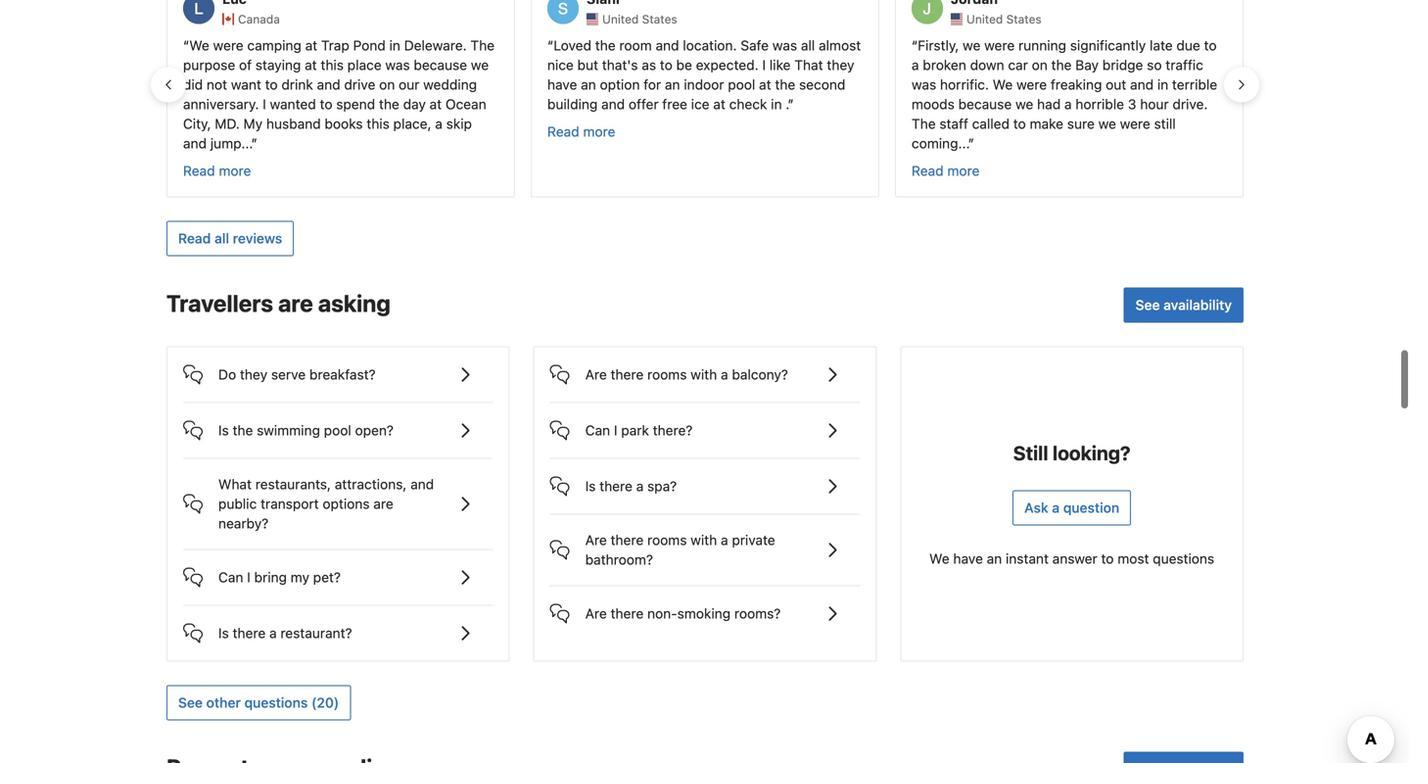 Task type: vqa. For each thing, say whether or not it's contained in the screenshot.
second " from the right
yes



Task type: locate. For each thing, give the bounding box(es) containing it.
rooms up bathroom?
[[648, 532, 687, 548]]

did
[[183, 76, 203, 92]]

nearby?
[[218, 515, 269, 531]]

0 horizontal spatial all
[[215, 230, 229, 246]]

0 vertical spatial pool
[[728, 76, 756, 92]]

looking?
[[1053, 441, 1131, 464]]

read for " we were camping at trap pond in deleware. the purpose of staying at this place was because we did not want to drink and drive on our wedding anniversary.  i wanted to spend the day at ocean city, md.  my husband books this place, a skip and jump...
[[183, 162, 215, 179]]

we down car at top right
[[993, 76, 1013, 92]]

with left private
[[691, 532, 717, 548]]

were up of
[[213, 37, 244, 53]]

united right united states image
[[602, 12, 639, 26]]

they
[[827, 57, 855, 73], [240, 366, 268, 382]]

0 horizontal spatial see
[[178, 694, 203, 711]]

read down building
[[548, 123, 580, 139]]

there inside are there rooms with a private bathroom?
[[611, 532, 644, 548]]

for
[[644, 76, 661, 92]]

expected.
[[696, 57, 759, 73]]

3
[[1128, 96, 1137, 112]]

more down building
[[583, 123, 616, 139]]

1 horizontal spatial more
[[583, 123, 616, 139]]

0 horizontal spatial united
[[602, 12, 639, 26]]

there up 'park'
[[611, 366, 644, 382]]

questions inside see other questions (20) button
[[244, 694, 308, 711]]

this
[[321, 57, 344, 73], [367, 115, 390, 132]]

read more button down coming...
[[912, 161, 980, 181]]

2 horizontal spatial "
[[969, 135, 975, 151]]

" for md.
[[251, 135, 258, 151]]

read down coming...
[[912, 162, 944, 179]]

all inside 'button'
[[215, 230, 229, 246]]

a left balcony?
[[721, 366, 728, 382]]

read more down jump...
[[183, 162, 251, 179]]

" inside "" we were camping at trap pond in deleware. the purpose of staying at this place was because we did not want to drink and drive on our wedding anniversary.  i wanted to spend the day at ocean city, md.  my husband books this place, a skip and jump..."
[[183, 37, 189, 53]]

states up running
[[1007, 12, 1042, 26]]

0 horizontal spatial "
[[251, 135, 258, 151]]

a left private
[[721, 532, 728, 548]]

1 horizontal spatial pool
[[728, 76, 756, 92]]

0 horizontal spatial "
[[183, 37, 189, 53]]

1 united from the left
[[602, 12, 639, 26]]

0 vertical spatial in
[[389, 37, 401, 53]]

with inside are there rooms with a private bathroom?
[[691, 532, 717, 548]]

asking
[[318, 289, 391, 317]]

1 horizontal spatial was
[[773, 37, 798, 53]]

are down the attractions,
[[374, 495, 394, 512]]

they inside button
[[240, 366, 268, 382]]

have
[[548, 76, 577, 92], [954, 550, 983, 567]]

2 with from the top
[[691, 532, 717, 548]]

more
[[583, 123, 616, 139], [219, 162, 251, 179], [948, 162, 980, 179]]

" up moods
[[912, 37, 918, 53]]

can i bring my pet?
[[218, 569, 341, 585]]

pool up check
[[728, 76, 756, 92]]

see for see availability
[[1136, 297, 1160, 313]]

0 vertical spatial can
[[585, 422, 610, 438]]

in left '.'
[[771, 96, 782, 112]]

ask a question
[[1025, 499, 1120, 516]]

rooms?
[[735, 605, 781, 621]]

read more button for " we were camping at trap pond in deleware. the purpose of staying at this place was because we did not want to drink and drive on our wedding anniversary.  i wanted to spend the day at ocean city, md.  my husband books this place, a skip and jump...
[[183, 161, 251, 181]]

united states image
[[587, 13, 599, 25]]

have left instant
[[954, 550, 983, 567]]

2 " from the left
[[548, 37, 554, 53]]

what
[[218, 476, 252, 492]]

1 horizontal spatial "
[[788, 96, 794, 112]]

2 horizontal spatial "
[[912, 37, 918, 53]]

1 states from the left
[[642, 12, 678, 26]]

1 are from the top
[[585, 366, 607, 382]]

but
[[578, 57, 599, 73]]

was up moods
[[912, 76, 937, 92]]

0 horizontal spatial questions
[[244, 694, 308, 711]]

all
[[801, 37, 815, 53], [215, 230, 229, 246]]

there for are there rooms with a private bathroom?
[[611, 532, 644, 548]]

0 horizontal spatial on
[[379, 76, 395, 92]]

read more down coming...
[[912, 162, 980, 179]]

the
[[595, 37, 616, 53], [1052, 57, 1072, 73], [775, 76, 796, 92], [379, 96, 400, 112], [233, 422, 253, 438]]

1 horizontal spatial they
[[827, 57, 855, 73]]

pool left open?
[[324, 422, 351, 438]]

0 horizontal spatial because
[[414, 57, 467, 73]]

we left had
[[1016, 96, 1034, 112]]

see inside button
[[178, 694, 203, 711]]

1 horizontal spatial read more
[[548, 123, 616, 139]]

read more button down jump...
[[183, 161, 251, 181]]

2 vertical spatial are
[[585, 605, 607, 621]]

1 horizontal spatial because
[[959, 96, 1012, 112]]

are for are there rooms with a private bathroom?
[[585, 532, 607, 548]]

options
[[323, 495, 370, 512]]

option
[[600, 76, 640, 92]]

0 vertical spatial they
[[827, 57, 855, 73]]

0 horizontal spatial an
[[581, 76, 596, 92]]

other
[[206, 694, 241, 711]]

day
[[403, 96, 426, 112]]

broken
[[923, 57, 967, 73]]

can for can i park there?
[[585, 422, 610, 438]]

trap
[[321, 37, 350, 53]]

the left swimming
[[233, 422, 253, 438]]

1 horizontal spatial see
[[1136, 297, 1160, 313]]

1 horizontal spatial read more button
[[548, 122, 616, 141]]

1 vertical spatial with
[[691, 532, 717, 548]]

is
[[218, 422, 229, 438], [585, 478, 596, 494], [218, 625, 229, 641]]

this is a carousel with rotating slides. it displays featured reviews of the property. use next and previous buttons to navigate. region
[[151, 0, 1260, 205]]

0 vertical spatial all
[[801, 37, 815, 53]]

there for is there a restaurant?
[[233, 625, 266, 641]]

1 horizontal spatial states
[[1007, 12, 1042, 26]]

0 horizontal spatial read more button
[[183, 161, 251, 181]]

see availability
[[1136, 297, 1232, 313]]

" for " firstly, we were running significantly late due to a broken down car on the bay bridge so traffic was horrific. we were freaking out and in terrible moods because we had a horrible 3 hour drive. the staff called to make sure we were still coming...
[[912, 37, 918, 53]]

down
[[970, 57, 1005, 73]]

and right the attractions,
[[411, 476, 434, 492]]

to right as
[[660, 57, 673, 73]]

traffic
[[1166, 57, 1204, 73]]

0 vertical spatial we
[[189, 37, 209, 53]]

2 horizontal spatial read more button
[[912, 161, 980, 181]]

can i bring my pet? button
[[183, 550, 493, 589]]

to inside " loved the room and location. safe was all almost nice but that's as to be expected. i like that they have an option for an indoor pool at the second building and offer free ice at check in .
[[660, 57, 673, 73]]

1 vertical spatial they
[[240, 366, 268, 382]]

2 horizontal spatial read more
[[912, 162, 980, 179]]

late
[[1150, 37, 1173, 53]]

location.
[[683, 37, 737, 53]]

0 horizontal spatial this
[[321, 57, 344, 73]]

reviews
[[233, 230, 282, 246]]

the inside the " firstly, we were running significantly late due to a broken down car on the bay bridge so traffic was horrific. we were freaking out and in terrible moods because we had a horrible 3 hour drive. the staff called to make sure we were still coming...
[[1052, 57, 1072, 73]]

what restaurants, attractions, and public transport options are nearby?
[[218, 476, 434, 531]]

there
[[611, 366, 644, 382], [600, 478, 633, 494], [611, 532, 644, 548], [611, 605, 644, 621], [233, 625, 266, 641]]

1 vertical spatial is
[[585, 478, 596, 494]]

a inside button
[[636, 478, 644, 494]]

2 united states from the left
[[967, 12, 1042, 26]]

1 horizontal spatial in
[[771, 96, 782, 112]]

0 vertical spatial have
[[548, 76, 577, 92]]

bay
[[1076, 57, 1099, 73]]

read more for " loved the room and location. safe was all almost nice but that's as to be expected. i like that they have an option for an indoor pool at the second building and offer free ice at check in .
[[548, 123, 616, 139]]

1 vertical spatial we
[[993, 76, 1013, 92]]

0 vertical spatial the
[[471, 37, 495, 53]]

" down 'staff'
[[969, 135, 975, 151]]

city,
[[183, 115, 211, 132]]

are
[[585, 366, 607, 382], [585, 532, 607, 548], [585, 605, 607, 621]]

pet?
[[313, 569, 341, 585]]

and up '3'
[[1131, 76, 1154, 92]]

2 vertical spatial we
[[930, 550, 950, 567]]

2 vertical spatial in
[[771, 96, 782, 112]]

1 horizontal spatial united
[[967, 12, 1003, 26]]

states for and
[[642, 12, 678, 26]]

1 horizontal spatial can
[[585, 422, 610, 438]]

at
[[305, 37, 318, 53], [305, 57, 317, 73], [759, 76, 772, 92], [430, 96, 442, 112], [714, 96, 726, 112]]

0 horizontal spatial are
[[278, 289, 313, 317]]

rooms inside are there rooms with a private bathroom?
[[648, 532, 687, 548]]

1 vertical spatial on
[[379, 76, 395, 92]]

1 vertical spatial see
[[178, 694, 203, 711]]

1 united states from the left
[[602, 12, 678, 26]]

called
[[972, 115, 1010, 132]]

2 horizontal spatial we
[[993, 76, 1013, 92]]

read all reviews
[[178, 230, 282, 246]]

in
[[389, 37, 401, 53], [1158, 76, 1169, 92], [771, 96, 782, 112]]

in up hour
[[1158, 76, 1169, 92]]

1 rooms from the top
[[648, 366, 687, 382]]

0 horizontal spatial more
[[219, 162, 251, 179]]

was up our
[[385, 57, 410, 73]]

0 vertical spatial are
[[278, 289, 313, 317]]

2 vertical spatial is
[[218, 625, 229, 641]]

we
[[189, 37, 209, 53], [993, 76, 1013, 92], [930, 550, 950, 567]]

1 horizontal spatial on
[[1032, 57, 1048, 73]]

0 vertical spatial with
[[691, 366, 717, 382]]

1 vertical spatial in
[[1158, 76, 1169, 92]]

i left like
[[763, 57, 766, 73]]

1 vertical spatial questions
[[244, 694, 308, 711]]

0 vertical spatial is
[[218, 422, 229, 438]]

" inside the " firstly, we were running significantly late due to a broken down car on the bay bridge so traffic was horrific. we were freaking out and in terrible moods because we had a horrible 3 hour drive. the staff called to make sure we were still coming...
[[912, 37, 918, 53]]

more down jump...
[[219, 162, 251, 179]]

all left reviews
[[215, 230, 229, 246]]

are inside are there rooms with a private bathroom?
[[585, 532, 607, 548]]

0 vertical spatial rooms
[[648, 366, 687, 382]]

0 horizontal spatial read more
[[183, 162, 251, 179]]

there up bathroom?
[[611, 532, 644, 548]]

0 vertical spatial on
[[1032, 57, 1048, 73]]

we left instant
[[930, 550, 950, 567]]

were down car at top right
[[1017, 76, 1047, 92]]

1 vertical spatial all
[[215, 230, 229, 246]]

1 horizontal spatial "
[[548, 37, 554, 53]]

1 vertical spatial pool
[[324, 422, 351, 438]]

0 horizontal spatial in
[[389, 37, 401, 53]]

are inside are there non-smoking rooms? button
[[585, 605, 607, 621]]

read for " loved the room and location. safe was all almost nice but that's as to be expected. i like that they have an option for an indoor pool at the second building and offer free ice at check in .
[[548, 123, 580, 139]]

" inside " loved the room and location. safe was all almost nice but that's as to be expected. i like that they have an option for an indoor pool at the second building and offer free ice at check in .
[[548, 37, 554, 53]]

1 horizontal spatial this
[[367, 115, 390, 132]]

united states up running
[[967, 12, 1042, 26]]

1 horizontal spatial the
[[912, 115, 936, 132]]

are down bathroom?
[[585, 605, 607, 621]]

swimming
[[257, 422, 320, 438]]

i
[[763, 57, 766, 73], [263, 96, 266, 112], [614, 422, 618, 438], [247, 569, 251, 585]]

because up called
[[959, 96, 1012, 112]]

1 horizontal spatial an
[[665, 76, 680, 92]]

1 vertical spatial because
[[959, 96, 1012, 112]]

the left day
[[379, 96, 400, 112]]

all inside " loved the room and location. safe was all almost nice but that's as to be expected. i like that they have an option for an indoor pool at the second building and offer free ice at check in .
[[801, 37, 815, 53]]

and down option
[[602, 96, 625, 112]]

0 vertical spatial was
[[773, 37, 798, 53]]

1 horizontal spatial have
[[954, 550, 983, 567]]

more down coming...
[[948, 162, 980, 179]]

are left the asking
[[278, 289, 313, 317]]

0 horizontal spatial the
[[471, 37, 495, 53]]

1 horizontal spatial all
[[801, 37, 815, 53]]

read more down building
[[548, 123, 616, 139]]

1 vertical spatial the
[[912, 115, 936, 132]]

states up room
[[642, 12, 678, 26]]

are up bathroom?
[[585, 532, 607, 548]]

wedding
[[423, 76, 477, 92]]

0 vertical spatial are
[[585, 366, 607, 382]]

i inside " loved the room and location. safe was all almost nice but that's as to be expected. i like that they have an option for an indoor pool at the second building and offer free ice at check in .
[[763, 57, 766, 73]]

in inside " loved the room and location. safe was all almost nice but that's as to be expected. i like that they have an option for an indoor pool at the second building and offer free ice at check in .
[[771, 96, 782, 112]]

an up free
[[665, 76, 680, 92]]

they right the "do"
[[240, 366, 268, 382]]

a left restaurant?
[[269, 625, 277, 641]]

public
[[218, 495, 257, 512]]

see left other on the bottom left
[[178, 694, 203, 711]]

see inside button
[[1136, 297, 1160, 313]]

is for is the swimming pool open?
[[218, 422, 229, 438]]

all up that
[[801, 37, 815, 53]]

see other questions (20) button
[[167, 685, 351, 720]]

1 with from the top
[[691, 366, 717, 382]]

i left the wanted
[[263, 96, 266, 112]]

this down spend
[[367, 115, 390, 132]]

there down 'bring'
[[233, 625, 266, 641]]

the up freaking
[[1052, 57, 1072, 73]]

is left spa?
[[585, 478, 596, 494]]

0 vertical spatial this
[[321, 57, 344, 73]]

read more
[[548, 123, 616, 139], [183, 162, 251, 179], [912, 162, 980, 179]]

bridge
[[1103, 57, 1144, 73]]

a left the broken
[[912, 57, 919, 73]]

this down trap
[[321, 57, 344, 73]]

0 horizontal spatial have
[[548, 76, 577, 92]]

we
[[963, 37, 981, 53], [471, 57, 489, 73], [1016, 96, 1034, 112], [1099, 115, 1117, 132]]

are inside are there rooms with a balcony? button
[[585, 366, 607, 382]]

skip
[[446, 115, 472, 132]]

rooms for balcony?
[[648, 366, 687, 382]]

restaurant?
[[281, 625, 352, 641]]

states
[[642, 12, 678, 26], [1007, 12, 1042, 26]]

on down running
[[1032, 57, 1048, 73]]

like
[[770, 57, 791, 73]]

a left skip
[[435, 115, 443, 132]]

see left 'availability'
[[1136, 297, 1160, 313]]

at right ice
[[714, 96, 726, 112]]

rooms for private
[[648, 532, 687, 548]]

" up purpose on the left of the page
[[183, 37, 189, 53]]

is inside button
[[585, 478, 596, 494]]

1 horizontal spatial questions
[[1153, 550, 1215, 567]]

0 horizontal spatial states
[[642, 12, 678, 26]]

at right day
[[430, 96, 442, 112]]

1 vertical spatial can
[[218, 569, 243, 585]]

" for " we were camping at trap pond in deleware. the purpose of staying at this place was because we did not want to drink and drive on our wedding anniversary.  i wanted to spend the day at ocean city, md.  my husband books this place, a skip and jump...
[[183, 37, 189, 53]]

0 vertical spatial see
[[1136, 297, 1160, 313]]

" we were camping at trap pond in deleware. the purpose of staying at this place was because we did not want to drink and drive on our wedding anniversary.  i wanted to spend the day at ocean city, md.  my husband books this place, a skip and jump...
[[183, 37, 495, 151]]

2 are from the top
[[585, 532, 607, 548]]

more for loved the room and location. safe was all almost nice but that's as to be expected. i like that they have an option for an indoor pool at the second building and offer free ice at check in .
[[583, 123, 616, 139]]

0 horizontal spatial they
[[240, 366, 268, 382]]

serve
[[271, 366, 306, 382]]

answer
[[1053, 550, 1098, 567]]

see other questions (20)
[[178, 694, 339, 711]]

transport
[[261, 495, 319, 512]]

is up other on the bottom left
[[218, 625, 229, 641]]

2 vertical spatial was
[[912, 76, 937, 92]]

" for " loved the room and location. safe was all almost nice but that's as to be expected. i like that they have an option for an indoor pool at the second building and offer free ice at check in .
[[548, 37, 554, 53]]

3 " from the left
[[912, 37, 918, 53]]

2 horizontal spatial in
[[1158, 76, 1169, 92]]

" down my
[[251, 135, 258, 151]]

read more for " firstly, we were running significantly late due to a broken down car on the bay bridge so traffic was horrific. we were freaking out and in terrible moods because we had a horrible 3 hour drive. the staff called to make sure we were still coming...
[[912, 162, 980, 179]]

a inside are there rooms with a private bathroom?
[[721, 532, 728, 548]]

at up drink at top
[[305, 57, 317, 73]]

were up "down"
[[985, 37, 1015, 53]]

do they serve breakfast?
[[218, 366, 376, 382]]

the inside button
[[233, 422, 253, 438]]

1 horizontal spatial united states
[[967, 12, 1042, 26]]

read more for " we were camping at trap pond in deleware. the purpose of staying at this place was because we did not want to drink and drive on our wedding anniversary.  i wanted to spend the day at ocean city, md.  my husband books this place, a skip and jump...
[[183, 162, 251, 179]]

2 states from the left
[[1007, 12, 1042, 26]]

2 horizontal spatial was
[[912, 76, 937, 92]]

2 horizontal spatial more
[[948, 162, 980, 179]]

we up the wedding
[[471, 57, 489, 73]]

1 vertical spatial rooms
[[648, 532, 687, 548]]

can left 'park'
[[585, 422, 610, 438]]

with inside are there rooms with a balcony? button
[[691, 366, 717, 382]]

can
[[585, 422, 610, 438], [218, 569, 243, 585]]

spa?
[[648, 478, 677, 494]]

with up can i park there? button
[[691, 366, 717, 382]]

0 horizontal spatial we
[[189, 37, 209, 53]]

we up purpose on the left of the page
[[189, 37, 209, 53]]

of
[[239, 57, 252, 73]]

0 horizontal spatial united states
[[602, 12, 678, 26]]

significantly
[[1071, 37, 1146, 53]]

is for is there a spa?
[[585, 478, 596, 494]]

1 horizontal spatial are
[[374, 495, 394, 512]]

check
[[730, 96, 767, 112]]

0 horizontal spatial was
[[385, 57, 410, 73]]

because down deleware.
[[414, 57, 467, 73]]

camping
[[247, 37, 302, 53]]

in right 'pond'
[[389, 37, 401, 53]]

the right deleware.
[[471, 37, 495, 53]]

in inside the " firstly, we were running significantly late due to a broken down car on the bay bridge so traffic was horrific. we were freaking out and in terrible moods because we had a horrible 3 hour drive. the staff called to make sure we were still coming...
[[1158, 76, 1169, 92]]

questions left (20)
[[244, 694, 308, 711]]

questions right 'most'
[[1153, 550, 1215, 567]]

can for can i bring my pet?
[[218, 569, 243, 585]]

because inside "" we were camping at trap pond in deleware. the purpose of staying at this place was because we did not want to drink and drive on our wedding anniversary.  i wanted to spend the day at ocean city, md.  my husband books this place, a skip and jump..."
[[414, 57, 467, 73]]

0 horizontal spatial pool
[[324, 422, 351, 438]]

because
[[414, 57, 467, 73], [959, 96, 1012, 112]]

had
[[1038, 96, 1061, 112]]

" up the nice
[[548, 37, 554, 53]]

the down moods
[[912, 115, 936, 132]]

in inside "" we were camping at trap pond in deleware. the purpose of staying at this place was because we did not want to drink and drive on our wedding anniversary.  i wanted to spend the day at ocean city, md.  my husband books this place, a skip and jump..."
[[389, 37, 401, 53]]

2 rooms from the top
[[648, 532, 687, 548]]

was up like
[[773, 37, 798, 53]]

1 vertical spatial are
[[585, 532, 607, 548]]

3 are from the top
[[585, 605, 607, 621]]

read for " firstly, we were running significantly late due to a broken down car on the bay bridge so traffic was horrific. we were freaking out and in terrible moods because we had a horrible 3 hour drive. the staff called to make sure we were still coming...
[[912, 162, 944, 179]]

1 vertical spatial are
[[374, 495, 394, 512]]

1 vertical spatial was
[[385, 57, 410, 73]]

were down '3'
[[1120, 115, 1151, 132]]

read left reviews
[[178, 230, 211, 246]]

there inside button
[[600, 478, 633, 494]]

can left 'bring'
[[218, 569, 243, 585]]

0 horizontal spatial can
[[218, 569, 243, 585]]

1 " from the left
[[183, 37, 189, 53]]

most
[[1118, 550, 1150, 567]]

" loved the room and location. safe was all almost nice but that's as to be expected. i like that they have an option for an indoor pool at the second building and offer free ice at check in .
[[548, 37, 861, 112]]

rooms
[[648, 366, 687, 382], [648, 532, 687, 548]]

the
[[471, 37, 495, 53], [912, 115, 936, 132]]

there?
[[653, 422, 693, 438]]

0 vertical spatial because
[[414, 57, 467, 73]]

instant
[[1006, 550, 1049, 567]]

have down the nice
[[548, 76, 577, 92]]

place
[[348, 57, 382, 73]]

read more button down building
[[548, 122, 616, 141]]

what restaurants, attractions, and public transport options are nearby? button
[[183, 459, 493, 533]]

there left spa?
[[600, 478, 633, 494]]

wanted
[[270, 96, 316, 112]]

can i park there?
[[585, 422, 693, 438]]

is up what
[[218, 422, 229, 438]]

2 united from the left
[[967, 12, 1003, 26]]

read more button for " loved the room and location. safe was all almost nice but that's as to be expected. i like that they have an option for an indoor pool at the second building and offer free ice at check in .
[[548, 122, 616, 141]]

1 horizontal spatial we
[[930, 550, 950, 567]]

freaking
[[1051, 76, 1102, 92]]

we inside "" we were camping at trap pond in deleware. the purpose of staying at this place was because we did not want to drink and drive on our wedding anniversary.  i wanted to spend the day at ocean city, md.  my husband books this place, a skip and jump..."
[[471, 57, 489, 73]]



Task type: describe. For each thing, give the bounding box(es) containing it.
are there rooms with a private bathroom?
[[585, 532, 776, 567]]

anniversary.
[[183, 96, 259, 112]]

attractions,
[[335, 476, 407, 492]]

our
[[399, 76, 420, 92]]

see for see other questions (20)
[[178, 694, 203, 711]]

is there a spa? button
[[550, 459, 860, 498]]

not
[[207, 76, 227, 92]]

we have an instant answer to most questions
[[930, 550, 1215, 567]]

safe
[[741, 37, 769, 53]]

do
[[218, 366, 236, 382]]

still looking?
[[1014, 441, 1131, 464]]

my
[[244, 115, 263, 132]]

we down horrible
[[1099, 115, 1117, 132]]

are there non-smoking rooms?
[[585, 605, 781, 621]]

bring
[[254, 569, 287, 585]]

md.
[[215, 115, 240, 132]]

they inside " loved the room and location. safe was all almost nice but that's as to be expected. i like that they have an option for an indoor pool at the second building and offer free ice at check in .
[[827, 57, 855, 73]]

at left trap
[[305, 37, 318, 53]]

.
[[786, 96, 788, 112]]

purpose
[[183, 57, 235, 73]]

terrible
[[1173, 76, 1218, 92]]

the inside "" we were camping at trap pond in deleware. the purpose of staying at this place was because we did not want to drink and drive on our wedding anniversary.  i wanted to spend the day at ocean city, md.  my husband books this place, a skip and jump..."
[[379, 96, 400, 112]]

sure
[[1068, 115, 1095, 132]]

be
[[677, 57, 693, 73]]

the up that's
[[595, 37, 616, 53]]

1 vertical spatial this
[[367, 115, 390, 132]]

have inside " loved the room and location. safe was all almost nice but that's as to be expected. i like that they have an option for an indoor pool at the second building and offer free ice at check in .
[[548, 76, 577, 92]]

husband
[[266, 115, 321, 132]]

and left drive
[[317, 76, 341, 92]]

0 vertical spatial questions
[[1153, 550, 1215, 567]]

on inside the " firstly, we were running significantly late due to a broken down car on the bay bridge so traffic was horrific. we were freaking out and in terrible moods because we had a horrible 3 hour drive. the staff called to make sure we were still coming...
[[1032, 57, 1048, 73]]

is the swimming pool open?
[[218, 422, 394, 438]]

place,
[[393, 115, 432, 132]]

states for running
[[1007, 12, 1042, 26]]

question
[[1064, 499, 1120, 516]]

i inside "" we were camping at trap pond in deleware. the purpose of staying at this place was because we did not want to drink and drive on our wedding anniversary.  i wanted to spend the day at ocean city, md.  my husband books this place, a skip and jump..."
[[263, 96, 266, 112]]

hour
[[1141, 96, 1169, 112]]

deleware.
[[404, 37, 467, 53]]

there for are there rooms with a balcony?
[[611, 366, 644, 382]]

and down city,
[[183, 135, 207, 151]]

second
[[799, 76, 846, 92]]

free
[[663, 96, 688, 112]]

united states for room
[[602, 12, 678, 26]]

canada image
[[222, 13, 234, 25]]

a inside "" we were camping at trap pond in deleware. the purpose of staying at this place was because we did not want to drink and drive on our wedding anniversary.  i wanted to spend the day at ocean city, md.  my husband books this place, a skip and jump..."
[[435, 115, 443, 132]]

pond
[[353, 37, 386, 53]]

balcony?
[[732, 366, 788, 382]]

we up "down"
[[963, 37, 981, 53]]

a right had
[[1065, 96, 1072, 112]]

united states for were
[[967, 12, 1042, 26]]

read inside 'button'
[[178, 230, 211, 246]]

drink
[[282, 76, 313, 92]]

united states image
[[951, 13, 963, 25]]

canada
[[238, 12, 280, 26]]

the up '.'
[[775, 76, 796, 92]]

a right ask
[[1052, 499, 1060, 516]]

read more button for " firstly, we were running significantly late due to a broken down car on the bay bridge so traffic was horrific. we were freaking out and in terrible moods because we had a horrible 3 hour drive. the staff called to make sure we were still coming...
[[912, 161, 980, 181]]

car
[[1008, 57, 1028, 73]]

smoking
[[678, 605, 731, 621]]

to left 'most'
[[1102, 550, 1114, 567]]

are for are there non-smoking rooms?
[[585, 605, 607, 621]]

want
[[231, 76, 261, 92]]

to left make
[[1014, 115, 1026, 132]]

make
[[1030, 115, 1064, 132]]

staff
[[940, 115, 969, 132]]

running
[[1019, 37, 1067, 53]]

to up books
[[320, 96, 333, 112]]

pool inside button
[[324, 422, 351, 438]]

are there rooms with a balcony?
[[585, 366, 788, 382]]

moods
[[912, 96, 955, 112]]

availability
[[1164, 297, 1232, 313]]

with for private
[[691, 532, 717, 548]]

united for were
[[967, 12, 1003, 26]]

was inside "" we were camping at trap pond in deleware. the purpose of staying at this place was because we did not want to drink and drive on our wedding anniversary.  i wanted to spend the day at ocean city, md.  my husband books this place, a skip and jump..."
[[385, 57, 410, 73]]

jump...
[[210, 135, 251, 151]]

with for balcony?
[[691, 366, 717, 382]]

ask
[[1025, 499, 1049, 516]]

is the swimming pool open? button
[[183, 403, 493, 442]]

room
[[620, 37, 652, 53]]

was inside the " firstly, we were running significantly late due to a broken down car on the bay bridge so traffic was horrific. we were freaking out and in terrible moods because we had a horrible 3 hour drive. the staff called to make sure we were still coming...
[[912, 76, 937, 92]]

private
[[732, 532, 776, 548]]

and inside what restaurants, attractions, and public transport options are nearby?
[[411, 476, 434, 492]]

2 horizontal spatial an
[[987, 550, 1002, 567]]

was inside " loved the room and location. safe was all almost nice but that's as to be expected. i like that they have an option for an indoor pool at the second building and offer free ice at check in .
[[773, 37, 798, 53]]

horrific.
[[940, 76, 989, 92]]

breakfast?
[[310, 366, 376, 382]]

offer
[[629, 96, 659, 112]]

more for we were camping at trap pond in deleware. the purpose of staying at this place was because we did not want to drink and drive on our wedding anniversary.  i wanted to spend the day at ocean city, md.  my husband books this place, a skip and jump...
[[219, 162, 251, 179]]

still
[[1155, 115, 1176, 132]]

were inside "" we were camping at trap pond in deleware. the purpose of staying at this place was because we did not want to drink and drive on our wedding anniversary.  i wanted to spend the day at ocean city, md.  my husband books this place, a skip and jump..."
[[213, 37, 244, 53]]

the inside "" we were camping at trap pond in deleware. the purpose of staying at this place was because we did not want to drink and drive on our wedding anniversary.  i wanted to spend the day at ocean city, md.  my husband books this place, a skip and jump..."
[[471, 37, 495, 53]]

at down like
[[759, 76, 772, 92]]

i left 'bring'
[[247, 569, 251, 585]]

" for called
[[969, 135, 975, 151]]

" firstly, we were running significantly late due to a broken down car on the bay bridge so traffic was horrific. we were freaking out and in terrible moods because we had a horrible 3 hour drive. the staff called to make sure we were still coming...
[[912, 37, 1218, 151]]

are there rooms with a private bathroom? button
[[550, 515, 860, 569]]

we inside the " firstly, we were running significantly late due to a broken down car on the bay bridge so traffic was horrific. we were freaking out and in terrible moods because we had a horrible 3 hour drive. the staff called to make sure we were still coming...
[[993, 76, 1013, 92]]

pool inside " loved the room and location. safe was all almost nice but that's as to be expected. i like that they have an option for an indoor pool at the second building and offer free ice at check in .
[[728, 76, 756, 92]]

indoor
[[684, 76, 724, 92]]

park
[[621, 422, 649, 438]]

bathroom?
[[585, 551, 653, 567]]

and up be
[[656, 37, 679, 53]]

that's
[[602, 57, 638, 73]]

the inside the " firstly, we were running significantly late due to a broken down car on the bay bridge so traffic was horrific. we were freaking out and in terrible moods because we had a horrible 3 hour drive. the staff called to make sure we were still coming...
[[912, 115, 936, 132]]

is there a spa?
[[585, 478, 677, 494]]

because inside the " firstly, we were running significantly late due to a broken down car on the bay bridge so traffic was horrific. we were freaking out and in terrible moods because we had a horrible 3 hour drive. the staff called to make sure we were still coming...
[[959, 96, 1012, 112]]

ocean
[[446, 96, 487, 112]]

there for are there non-smoking rooms?
[[611, 605, 644, 621]]

to down staying
[[265, 76, 278, 92]]

i left 'park'
[[614, 422, 618, 438]]

is for is there a restaurant?
[[218, 625, 229, 641]]

there for is there a spa?
[[600, 478, 633, 494]]

restaurants,
[[255, 476, 331, 492]]

my
[[291, 569, 310, 585]]

we inside "" we were camping at trap pond in deleware. the purpose of staying at this place was because we did not want to drink and drive on our wedding anniversary.  i wanted to spend the day at ocean city, md.  my husband books this place, a skip and jump..."
[[189, 37, 209, 53]]

more for firstly, we were running significantly late due to a broken down car on the bay bridge so traffic was horrific. we were freaking out and in terrible moods because we had a horrible 3 hour drive. the staff called to make sure we were still coming...
[[948, 162, 980, 179]]

" for .
[[788, 96, 794, 112]]

to right due on the right
[[1205, 37, 1217, 53]]

are for are there rooms with a balcony?
[[585, 366, 607, 382]]

almost
[[819, 37, 861, 53]]

and inside the " firstly, we were running significantly late due to a broken down car on the bay bridge so traffic was horrific. we were freaking out and in terrible moods because we had a horrible 3 hour drive. the staff called to make sure we were still coming...
[[1131, 76, 1154, 92]]

are inside what restaurants, attractions, and public transport options are nearby?
[[374, 495, 394, 512]]

so
[[1147, 57, 1162, 73]]

on inside "" we were camping at trap pond in deleware. the purpose of staying at this place was because we did not want to drink and drive on our wedding anniversary.  i wanted to spend the day at ocean city, md.  my husband books this place, a skip and jump..."
[[379, 76, 395, 92]]

that
[[795, 57, 823, 73]]

is there a restaurant?
[[218, 625, 352, 641]]

are there non-smoking rooms? button
[[550, 586, 860, 625]]

do they serve breakfast? button
[[183, 347, 493, 386]]

united for room
[[602, 12, 639, 26]]

1 vertical spatial have
[[954, 550, 983, 567]]



